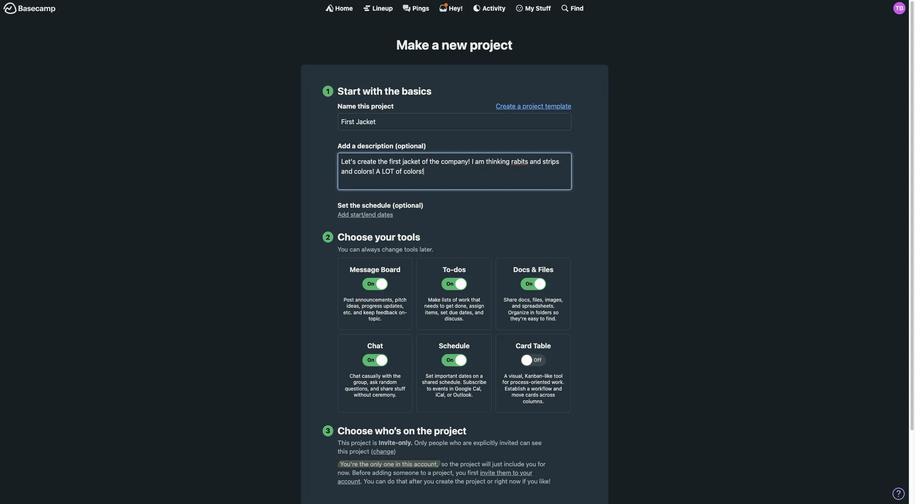 Task type: describe. For each thing, give the bounding box(es) containing it.
1 vertical spatial tools
[[404, 246, 418, 253]]

files
[[538, 266, 554, 274]]

you can always change tools later.
[[338, 246, 434, 253]]

tool
[[554, 373, 563, 379]]

(optional) for add a description (optional)
[[395, 142, 426, 150]]

create a project template
[[496, 103, 571, 110]]

folders
[[536, 309, 552, 316]]

project left is
[[351, 439, 371, 447]]

only
[[414, 439, 427, 447]]

0 vertical spatial with
[[363, 85, 383, 97]]

invite them to your account link
[[338, 469, 533, 485]]

set
[[441, 309, 448, 316]]

to inside share docs, files, images, and spreadsheets. organize in folders so they're easy to find.
[[540, 316, 545, 322]]

like!
[[539, 478, 551, 485]]

start with the basics
[[338, 85, 432, 97]]

find
[[571, 4, 584, 12]]

items,
[[425, 309, 439, 316]]

and inside make lists of work that needs to get done, assign items, set due dates, and discuss.
[[475, 309, 484, 316]]

images,
[[545, 297, 563, 303]]

on-
[[399, 309, 407, 316]]

you right after
[[424, 478, 434, 485]]

outlook.
[[453, 392, 473, 398]]

your inside invite them to your account
[[520, 469, 533, 476]]

etc.
[[343, 309, 352, 316]]

them
[[497, 469, 511, 476]]

make lists of work that needs to get done, assign items, set due dates, and discuss.
[[424, 297, 484, 322]]

can inside only people who are explicitly invited can see this project (
[[520, 439, 530, 447]]

my stuff
[[525, 4, 551, 12]]

are
[[463, 439, 472, 447]]

now
[[509, 478, 521, 485]]

dates inside set important dates on a shared schedule. subscribe to events in google cal, ical, or outlook.
[[459, 373, 472, 379]]

for inside so the project will just include you for now. before adding someone to a project, you first
[[538, 460, 546, 468]]

cal,
[[473, 386, 482, 392]]

lineup link
[[363, 4, 393, 12]]

create
[[436, 478, 454, 485]]

0 horizontal spatial in
[[396, 460, 401, 468]]

pings
[[413, 4, 429, 12]]

chat for chat
[[367, 342, 383, 350]]

the inside so the project will just include you for now. before adding someone to a project, you first
[[450, 460, 459, 468]]

switch accounts image
[[3, 2, 56, 15]]

work
[[459, 297, 470, 303]]

. you can do that after you create the project or right now if you like!
[[360, 478, 551, 485]]

set for the
[[338, 202, 348, 209]]

spreadsheets.
[[522, 303, 555, 309]]

make for make a new project
[[397, 37, 429, 52]]

main element
[[0, 0, 909, 16]]

add inside set the schedule (optional) add start/end dates
[[338, 211, 349, 218]]

a left description
[[352, 142, 356, 150]]

choose for choose who's on the project
[[338, 425, 373, 437]]

pitch
[[395, 297, 407, 303]]

a inside a visual, kanban-like tool for process-oriented work. establish a workflow and move cards across columns.
[[527, 386, 530, 392]]

so the project will just include you for now. before adding someone to a project, you first
[[338, 460, 546, 476]]

share
[[380, 386, 393, 392]]

find button
[[561, 4, 584, 12]]

choose for choose your tools
[[338, 231, 373, 243]]

so inside so the project will just include you for now. before adding someone to a project, you first
[[441, 460, 448, 468]]

is
[[373, 439, 377, 447]]

invite
[[480, 469, 495, 476]]

first
[[468, 469, 479, 476]]

tyler black image
[[894, 2, 906, 14]]

stuff
[[395, 386, 405, 392]]

on inside set important dates on a shared schedule. subscribe to events in google cal, ical, or outlook.
[[473, 373, 479, 379]]

you right include at the bottom
[[526, 460, 536, 468]]

always
[[362, 246, 380, 253]]

process-
[[510, 379, 531, 386]]

hey! button
[[439, 3, 463, 12]]

the up before
[[360, 460, 369, 468]]

a inside set important dates on a shared schedule. subscribe to events in google cal, ical, or outlook.
[[480, 373, 483, 379]]

account
[[338, 478, 360, 485]]

new
[[442, 37, 467, 52]]

the inside set the schedule (optional) add start/end dates
[[350, 202, 360, 209]]

start/end
[[351, 211, 376, 218]]

0 vertical spatial tools
[[398, 231, 420, 243]]

that for do
[[396, 478, 408, 485]]

2 vertical spatial this
[[402, 460, 412, 468]]

in inside set important dates on a shared schedule. subscribe to events in google cal, ical, or outlook.
[[450, 386, 454, 392]]

lists
[[442, 297, 451, 303]]

invite-
[[379, 439, 398, 447]]

1
[[326, 87, 330, 95]]

name
[[338, 103, 356, 110]]

board
[[381, 266, 401, 274]]

activity
[[483, 4, 506, 12]]

assign
[[469, 303, 484, 309]]

0 vertical spatial change
[[382, 246, 403, 253]]

1 horizontal spatial this
[[358, 103, 370, 110]]

project left template
[[523, 103, 544, 110]]

to inside invite them to your account
[[513, 469, 518, 476]]

activity link
[[473, 4, 506, 12]]

chat casually with the group, ask random questions, and share stuff without ceremony.
[[345, 373, 405, 398]]

1 horizontal spatial can
[[376, 478, 386, 485]]

of
[[453, 297, 457, 303]]

discuss.
[[445, 316, 464, 322]]

questions,
[[345, 386, 369, 392]]

docs
[[513, 266, 530, 274]]

project inside so the project will just include you for now. before adding someone to a project, you first
[[460, 460, 480, 468]]

do
[[388, 478, 395, 485]]

the right 'create'
[[455, 478, 464, 485]]

this inside only people who are explicitly invited can see this project (
[[338, 448, 348, 455]]

choose who's on the project
[[338, 425, 467, 437]]

make for make lists of work that needs to get done, assign items, set due dates, and discuss.
[[428, 297, 441, 303]]

ask
[[370, 379, 378, 386]]

get
[[446, 303, 454, 309]]

they're
[[510, 316, 527, 322]]

docs & files
[[513, 266, 554, 274]]

(optional) for set the schedule (optional) add start/end dates
[[392, 202, 424, 209]]

who
[[450, 439, 461, 447]]

like
[[545, 373, 553, 379]]

this
[[338, 439, 350, 447]]

only people who are explicitly invited can see this project (
[[338, 439, 542, 455]]

files,
[[533, 297, 544, 303]]

only.
[[398, 439, 413, 447]]

make a new project
[[397, 37, 513, 52]]



Task type: locate. For each thing, give the bounding box(es) containing it.
for inside a visual, kanban-like tool for process-oriented work. establish a workflow and move cards across columns.
[[503, 379, 509, 386]]

0 horizontal spatial dates
[[378, 211, 393, 218]]

0 vertical spatial or
[[447, 392, 452, 398]]

1 choose from the top
[[338, 231, 373, 243]]

project left (
[[350, 448, 369, 455]]

make
[[397, 37, 429, 52], [428, 297, 441, 303]]

ceremony.
[[373, 392, 397, 398]]

oriented
[[531, 379, 550, 386]]

card table
[[516, 342, 551, 350]]

after
[[409, 478, 422, 485]]

and inside share docs, files, images, and spreadsheets. organize in folders so they're easy to find.
[[512, 303, 521, 309]]

and down assign
[[475, 309, 484, 316]]

1 vertical spatial so
[[441, 460, 448, 468]]

will
[[482, 460, 491, 468]]

project inside only people who are explicitly invited can see this project (
[[350, 448, 369, 455]]

1 vertical spatial you
[[364, 478, 374, 485]]

set inside set important dates on a shared schedule. subscribe to events in google cal, ical, or outlook.
[[426, 373, 434, 379]]

adding
[[372, 469, 392, 476]]

2 choose from the top
[[338, 425, 373, 437]]

1 vertical spatial your
[[520, 469, 533, 476]]

1 horizontal spatial so
[[553, 309, 559, 316]]

0 horizontal spatial can
[[350, 246, 360, 253]]

can left see
[[520, 439, 530, 447]]

schedule
[[439, 342, 470, 350]]

change down choose your tools in the top left of the page
[[382, 246, 403, 253]]

1 vertical spatial make
[[428, 297, 441, 303]]

project,
[[433, 469, 454, 476]]

1 horizontal spatial on
[[473, 373, 479, 379]]

make up needs
[[428, 297, 441, 303]]

a up subscribe
[[480, 373, 483, 379]]

establish
[[505, 386, 526, 392]]

make down pings popup button
[[397, 37, 429, 52]]

0 horizontal spatial so
[[441, 460, 448, 468]]

this down this at left
[[338, 448, 348, 455]]

1 vertical spatial with
[[382, 373, 392, 379]]

1 vertical spatial this
[[338, 448, 348, 455]]

with inside the chat casually with the group, ask random questions, and share stuff without ceremony.
[[382, 373, 392, 379]]

change down the invite-
[[373, 448, 394, 455]]

the up project,
[[450, 460, 459, 468]]

a up cards
[[527, 386, 530, 392]]

so inside share docs, files, images, and spreadsheets. organize in folders so they're easy to find.
[[553, 309, 559, 316]]

0 vertical spatial chat
[[367, 342, 383, 350]]

so up project,
[[441, 460, 448, 468]]

project down the first
[[466, 478, 486, 485]]

before
[[352, 469, 371, 476]]

1 vertical spatial change
[[373, 448, 394, 455]]

that up assign
[[471, 297, 481, 303]]

0 vertical spatial set
[[338, 202, 348, 209]]

1 add from the top
[[338, 142, 350, 150]]

on up only.
[[403, 425, 415, 437]]

your up you can always change tools later. at the left of the page
[[375, 231, 396, 243]]

you left always
[[338, 246, 348, 253]]

you're
[[340, 460, 358, 468]]

this right name at the left
[[358, 103, 370, 110]]

(optional)
[[395, 142, 426, 150], [392, 202, 424, 209]]

or inside set important dates on a shared schedule. subscribe to events in google cal, ical, or outlook.
[[447, 392, 452, 398]]

to up set
[[440, 303, 445, 309]]

chat down topic.
[[367, 342, 383, 350]]

0 vertical spatial add
[[338, 142, 350, 150]]

a down account,
[[428, 469, 431, 476]]

0 horizontal spatial you
[[338, 246, 348, 253]]

make inside make lists of work that needs to get done, assign items, set due dates, and discuss.
[[428, 297, 441, 303]]

2
[[326, 233, 330, 241]]

google
[[455, 386, 472, 392]]

a left new
[[432, 37, 439, 52]]

choose up always
[[338, 231, 373, 243]]

cards
[[526, 392, 539, 398]]

that
[[471, 297, 481, 303], [396, 478, 408, 485]]

in right one
[[396, 460, 401, 468]]

1 horizontal spatial that
[[471, 297, 481, 303]]

you're the only one in this account,
[[340, 460, 439, 468]]

this
[[358, 103, 370, 110], [338, 448, 348, 455], [402, 460, 412, 468]]

add a description (optional)
[[338, 142, 426, 150]]

can left always
[[350, 246, 360, 253]]

a
[[432, 37, 439, 52], [518, 103, 521, 110], [352, 142, 356, 150], [480, 373, 483, 379], [527, 386, 530, 392], [428, 469, 431, 476]]

you
[[338, 246, 348, 253], [364, 478, 374, 485]]

to-
[[443, 266, 454, 274]]

due
[[449, 309, 458, 316]]

project
[[470, 37, 513, 52], [371, 103, 394, 110], [523, 103, 544, 110], [434, 425, 467, 437], [351, 439, 371, 447], [350, 448, 369, 455], [460, 460, 480, 468], [466, 478, 486, 485]]

dos
[[454, 266, 466, 274]]

to up now
[[513, 469, 518, 476]]

and up organize
[[512, 303, 521, 309]]

0 horizontal spatial for
[[503, 379, 509, 386]]

on
[[473, 373, 479, 379], [403, 425, 415, 437]]

1 vertical spatial dates
[[459, 373, 472, 379]]

0 horizontal spatial your
[[375, 231, 396, 243]]

who's
[[375, 425, 401, 437]]

0 vertical spatial this
[[358, 103, 370, 110]]

(
[[371, 448, 373, 455]]

lineup
[[373, 4, 393, 12]]

the up only
[[417, 425, 432, 437]]

a inside so the project will just include you for now. before adding someone to a project, you first
[[428, 469, 431, 476]]

(optional) inside set the schedule (optional) add start/end dates
[[392, 202, 424, 209]]

1 vertical spatial choose
[[338, 425, 373, 437]]

on up subscribe
[[473, 373, 479, 379]]

and down work.
[[554, 386, 562, 392]]

to-dos
[[443, 266, 466, 274]]

shared
[[422, 379, 438, 386]]

2 horizontal spatial this
[[402, 460, 412, 468]]

in up easy
[[530, 309, 534, 316]]

can down the adding
[[376, 478, 386, 485]]

you up . you can do that after you create the project or right now if you like!
[[456, 469, 466, 476]]

to inside make lists of work that needs to get done, assign items, set due dates, and discuss.
[[440, 303, 445, 309]]

see
[[532, 439, 542, 447]]

0 horizontal spatial this
[[338, 448, 348, 455]]

for up like!
[[538, 460, 546, 468]]

0 vertical spatial on
[[473, 373, 479, 379]]

and inside post announcements, pitch ideas, progress updates, etc. and keep feedback on- topic.
[[354, 309, 362, 316]]

0 vertical spatial can
[[350, 246, 360, 253]]

needs
[[424, 303, 439, 309]]

0 vertical spatial dates
[[378, 211, 393, 218]]

to inside set important dates on a shared schedule. subscribe to events in google cal, ical, or outlook.
[[427, 386, 431, 392]]

0 horizontal spatial or
[[447, 392, 452, 398]]

invite them to your account
[[338, 469, 533, 485]]

now.
[[338, 469, 351, 476]]

1 horizontal spatial your
[[520, 469, 533, 476]]

0 vertical spatial in
[[530, 309, 534, 316]]

2 horizontal spatial can
[[520, 439, 530, 447]]

1 vertical spatial that
[[396, 478, 408, 485]]

with up name this project at the left of the page
[[363, 85, 383, 97]]

set up add start/end dates link
[[338, 202, 348, 209]]

Add a description (optional) text field
[[338, 153, 571, 190]]

project down start with the basics
[[371, 103, 394, 110]]

or right ical, on the left bottom
[[447, 392, 452, 398]]

add left description
[[338, 142, 350, 150]]

0 vertical spatial your
[[375, 231, 396, 243]]

a right create
[[518, 103, 521, 110]]

0 vertical spatial you
[[338, 246, 348, 253]]

project up the first
[[460, 460, 480, 468]]

across
[[540, 392, 555, 398]]

message
[[350, 266, 379, 274]]

choose your tools
[[338, 231, 420, 243]]

and down ideas, on the left bottom of the page
[[354, 309, 362, 316]]

my
[[525, 4, 534, 12]]

you right if
[[528, 478, 538, 485]]

1 horizontal spatial for
[[538, 460, 546, 468]]

with up random on the bottom of the page
[[382, 373, 392, 379]]

0 vertical spatial (optional)
[[395, 142, 426, 150]]

that for work
[[471, 297, 481, 303]]

chat for chat casually with the group, ask random questions, and share stuff without ceremony.
[[350, 373, 361, 379]]

schedule
[[362, 202, 391, 209]]

right
[[495, 478, 508, 485]]

(optional) right description
[[395, 142, 426, 150]]

this up 'someone'
[[402, 460, 412, 468]]

so
[[553, 309, 559, 316], [441, 460, 448, 468]]

1 vertical spatial (optional)
[[392, 202, 424, 209]]

0 vertical spatial choose
[[338, 231, 373, 243]]

or down invite at right bottom
[[487, 478, 493, 485]]

in down schedule.
[[450, 386, 454, 392]]

only
[[370, 460, 382, 468]]

choose
[[338, 231, 373, 243], [338, 425, 373, 437]]

2 vertical spatial in
[[396, 460, 401, 468]]

0 horizontal spatial set
[[338, 202, 348, 209]]

0 vertical spatial for
[[503, 379, 509, 386]]

0 horizontal spatial on
[[403, 425, 415, 437]]

you right .
[[364, 478, 374, 485]]

the up start/end at top left
[[350, 202, 360, 209]]

columns.
[[523, 399, 544, 405]]

add left start/end at top left
[[338, 211, 349, 218]]

)
[[394, 448, 396, 455]]

organize
[[508, 309, 529, 316]]

this project is invite-only.
[[338, 439, 413, 447]]

chat up group,
[[350, 373, 361, 379]]

2 add from the top
[[338, 211, 349, 218]]

tools up later.
[[398, 231, 420, 243]]

to down shared
[[427, 386, 431, 392]]

for down a
[[503, 379, 509, 386]]

so up find.
[[553, 309, 559, 316]]

dates down schedule
[[378, 211, 393, 218]]

dates,
[[459, 309, 474, 316]]

workflow
[[531, 386, 552, 392]]

group,
[[354, 379, 369, 386]]

invited
[[500, 439, 518, 447]]

1 horizontal spatial you
[[364, 478, 374, 485]]

create a project template link
[[496, 103, 571, 110]]

0 vertical spatial so
[[553, 309, 559, 316]]

or
[[447, 392, 452, 398], [487, 478, 493, 485]]

Name this project text field
[[338, 113, 571, 130]]

choose up this at left
[[338, 425, 373, 437]]

people
[[429, 439, 448, 447]]

the left basics
[[385, 85, 400, 97]]

home
[[335, 4, 353, 12]]

explicitly
[[474, 439, 498, 447]]

chat inside the chat casually with the group, ask random questions, and share stuff without ceremony.
[[350, 373, 361, 379]]

0 vertical spatial that
[[471, 297, 481, 303]]

1 horizontal spatial in
[[450, 386, 454, 392]]

add start/end dates link
[[338, 211, 393, 218]]

(optional) right schedule
[[392, 202, 424, 209]]

if
[[522, 478, 526, 485]]

tools left later.
[[404, 246, 418, 253]]

your
[[375, 231, 396, 243], [520, 469, 533, 476]]

your up if
[[520, 469, 533, 476]]

2 vertical spatial can
[[376, 478, 386, 485]]

change )
[[373, 448, 396, 455]]

work.
[[552, 379, 564, 386]]

and inside the chat casually with the group, ask random questions, and share stuff without ceremony.
[[370, 386, 379, 392]]

1 vertical spatial on
[[403, 425, 415, 437]]

easy
[[528, 316, 539, 322]]

1 vertical spatial or
[[487, 478, 493, 485]]

can
[[350, 246, 360, 253], [520, 439, 530, 447], [376, 478, 386, 485]]

1 horizontal spatial dates
[[459, 373, 472, 379]]

the inside the chat casually with the group, ask random questions, and share stuff without ceremony.
[[393, 373, 401, 379]]

1 vertical spatial in
[[450, 386, 454, 392]]

in inside share docs, files, images, and spreadsheets. organize in folders so they're easy to find.
[[530, 309, 534, 316]]

set for important
[[426, 373, 434, 379]]

important
[[435, 373, 457, 379]]

to down folders
[[540, 316, 545, 322]]

someone
[[393, 469, 419, 476]]

&
[[532, 266, 537, 274]]

1 vertical spatial add
[[338, 211, 349, 218]]

1 vertical spatial can
[[520, 439, 530, 447]]

set inside set the schedule (optional) add start/end dates
[[338, 202, 348, 209]]

ical,
[[436, 392, 446, 398]]

create
[[496, 103, 516, 110]]

1 vertical spatial chat
[[350, 373, 361, 379]]

dates inside set the schedule (optional) add start/end dates
[[378, 211, 393, 218]]

set up shared
[[426, 373, 434, 379]]

to down account,
[[421, 469, 426, 476]]

and inside a visual, kanban-like tool for process-oriented work. establish a workflow and move cards across columns.
[[554, 386, 562, 392]]

and down ask
[[370, 386, 379, 392]]

1 vertical spatial set
[[426, 373, 434, 379]]

that inside make lists of work that needs to get done, assign items, set due dates, and discuss.
[[471, 297, 481, 303]]

1 vertical spatial for
[[538, 460, 546, 468]]

0 horizontal spatial that
[[396, 478, 408, 485]]

home link
[[325, 4, 353, 12]]

just
[[492, 460, 503, 468]]

progress
[[362, 303, 382, 309]]

1 horizontal spatial chat
[[367, 342, 383, 350]]

casually
[[362, 373, 381, 379]]

visual,
[[509, 373, 524, 379]]

share docs, files, images, and spreadsheets. organize in folders so they're easy to find.
[[504, 297, 563, 322]]

2 horizontal spatial in
[[530, 309, 534, 316]]

later.
[[420, 246, 434, 253]]

random
[[379, 379, 397, 386]]

announcements,
[[355, 297, 394, 303]]

that down 'someone'
[[396, 478, 408, 485]]

the up random on the bottom of the page
[[393, 373, 401, 379]]

tools
[[398, 231, 420, 243], [404, 246, 418, 253]]

0 vertical spatial make
[[397, 37, 429, 52]]

to inside so the project will just include you for now. before adding someone to a project, you first
[[421, 469, 426, 476]]

project up who
[[434, 425, 467, 437]]

0 horizontal spatial chat
[[350, 373, 361, 379]]

dates up subscribe
[[459, 373, 472, 379]]

project down activity link
[[470, 37, 513, 52]]

1 horizontal spatial or
[[487, 478, 493, 485]]

1 horizontal spatial set
[[426, 373, 434, 379]]



Task type: vqa. For each thing, say whether or not it's contained in the screenshot.
leftmost this
yes



